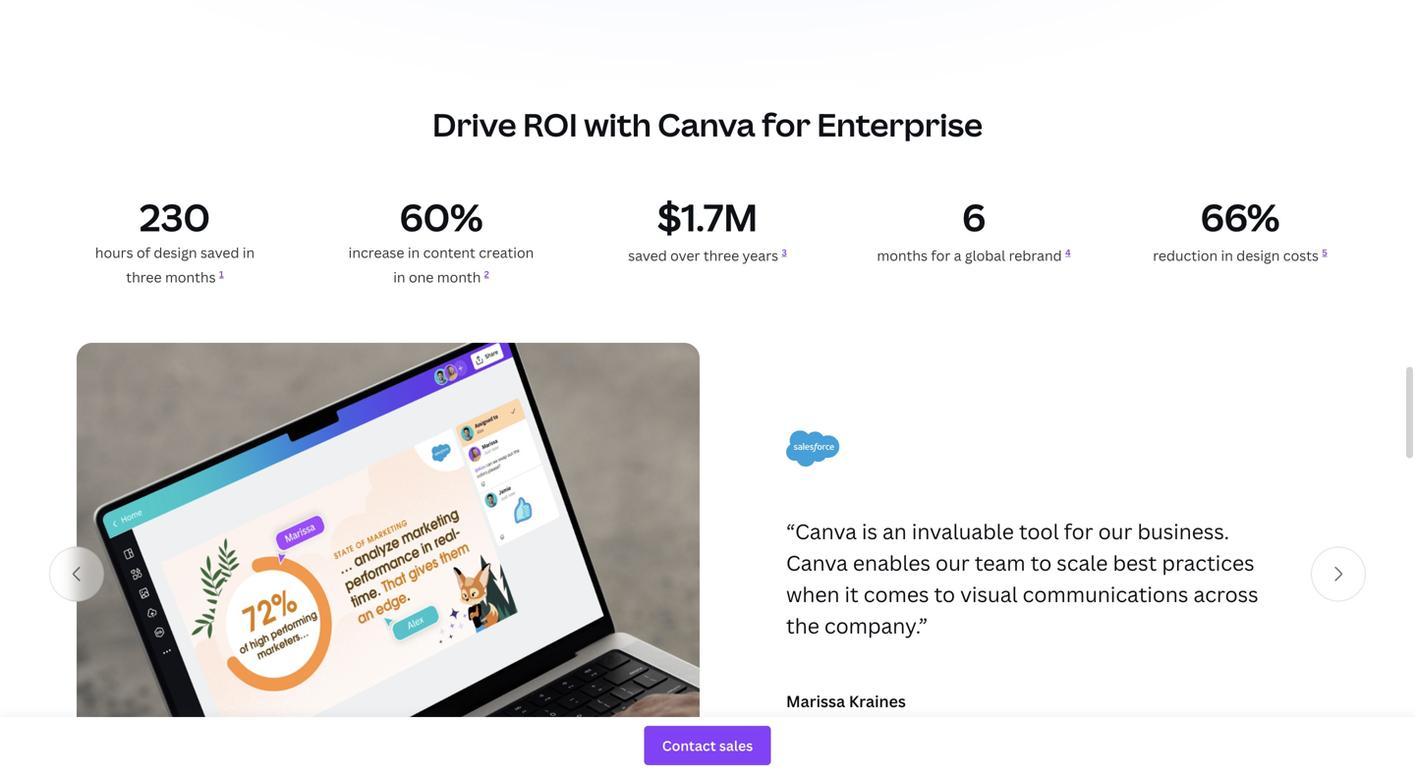Task type: locate. For each thing, give the bounding box(es) containing it.
the
[[786, 612, 820, 640]]

in
[[243, 243, 255, 262], [408, 243, 420, 262], [1221, 246, 1234, 265], [393, 268, 406, 287]]

1 vertical spatial for
[[931, 246, 951, 265]]

to left the visual on the right of page
[[934, 580, 956, 608]]

three inside $1.7m saved over three years 3
[[704, 246, 739, 265]]

canva
[[658, 103, 756, 146], [786, 549, 848, 577]]

months left a
[[877, 246, 928, 265]]

global
[[965, 246, 1006, 265]]

months left 1
[[165, 268, 216, 287]]

0 horizontal spatial three
[[126, 268, 162, 287]]

1 horizontal spatial three
[[704, 246, 739, 265]]

increase in content creation in one month
[[349, 243, 534, 287]]

0 vertical spatial canva
[[658, 103, 756, 146]]

1 horizontal spatial for
[[931, 246, 951, 265]]

communications
[[1023, 580, 1189, 608]]

canva right with
[[658, 103, 756, 146]]

best
[[1113, 549, 1157, 577]]

2 link
[[484, 268, 489, 280]]

"canva is an invaluable tool for our business. canva enables our team to scale best practices when it comes to visual communications across the company."
[[786, 518, 1259, 640]]

1 horizontal spatial canva
[[786, 549, 848, 577]]

reduction
[[1153, 246, 1218, 265]]

1 horizontal spatial our
[[1099, 518, 1133, 546]]

tool
[[1019, 518, 1059, 546]]

design down 66%
[[1237, 246, 1280, 265]]

saved up the 1 link
[[200, 243, 239, 262]]

design
[[154, 243, 197, 262], [1237, 246, 1280, 265]]

team
[[975, 549, 1026, 577]]

months inside hours of design saved in three months
[[165, 268, 216, 287]]

three down "of" on the left top of the page
[[126, 268, 162, 287]]

for inside 6 months for a global rebrand 4
[[931, 246, 951, 265]]

0 vertical spatial months
[[877, 246, 928, 265]]

0 vertical spatial to
[[1031, 549, 1052, 577]]

our
[[1099, 518, 1133, 546], [936, 549, 970, 577]]

1 horizontal spatial design
[[1237, 246, 1280, 265]]

salesforce image
[[786, 431, 840, 468]]

0 horizontal spatial saved
[[200, 243, 239, 262]]

three right over at the left top of the page
[[704, 246, 739, 265]]

saved left over at the left top of the page
[[628, 246, 667, 265]]

drive
[[432, 103, 517, 146]]

when
[[786, 580, 840, 608]]

scale
[[1057, 549, 1108, 577]]

1 vertical spatial our
[[936, 549, 970, 577]]

4 link
[[1066, 247, 1071, 258]]

roi
[[523, 103, 578, 146]]

with
[[584, 103, 651, 146]]

drive roi with canva for enterprise
[[432, 103, 983, 146]]

1 horizontal spatial saved
[[628, 246, 667, 265]]

hours
[[95, 243, 133, 262]]

rebrand
[[1009, 246, 1062, 265]]

three inside hours of design saved in three months
[[126, 268, 162, 287]]

66% reduction in design costs 5
[[1153, 192, 1328, 265]]

our down the invaluable
[[936, 549, 970, 577]]

2 horizontal spatial for
[[1064, 518, 1094, 546]]

0 vertical spatial three
[[704, 246, 739, 265]]

months
[[877, 246, 928, 265], [165, 268, 216, 287]]

to down tool on the right of page
[[1031, 549, 1052, 577]]

costs
[[1284, 246, 1319, 265]]

saved
[[200, 243, 239, 262], [628, 246, 667, 265]]

60%
[[400, 192, 483, 242]]

design inside "66% reduction in design costs 5"
[[1237, 246, 1280, 265]]

in inside hours of design saved in three months
[[243, 243, 255, 262]]

canva inside "canva is an invaluable tool for our business. canva enables our team to scale best practices when it comes to visual communications across the company."
[[786, 549, 848, 577]]

enables
[[853, 549, 931, 577]]

three
[[704, 246, 739, 265], [126, 268, 162, 287]]

it
[[845, 580, 859, 608]]

1 vertical spatial three
[[126, 268, 162, 287]]

1 horizontal spatial months
[[877, 246, 928, 265]]

0 horizontal spatial months
[[165, 268, 216, 287]]

0 vertical spatial for
[[762, 103, 811, 146]]

canva up when
[[786, 549, 848, 577]]

1 vertical spatial months
[[165, 268, 216, 287]]

230
[[140, 192, 210, 242]]

1 vertical spatial to
[[934, 580, 956, 608]]

2 vertical spatial for
[[1064, 518, 1094, 546]]

in inside "66% reduction in design costs 5"
[[1221, 246, 1234, 265]]

saved inside $1.7m saved over three years 3
[[628, 246, 667, 265]]

months inside 6 months for a global rebrand 4
[[877, 246, 928, 265]]

0 horizontal spatial our
[[936, 549, 970, 577]]

1 vertical spatial canva
[[786, 549, 848, 577]]

66%
[[1201, 192, 1280, 242]]

for
[[762, 103, 811, 146], [931, 246, 951, 265], [1064, 518, 1094, 546]]

0 horizontal spatial design
[[154, 243, 197, 262]]

our up best
[[1099, 518, 1133, 546]]

design right "of" on the left top of the page
[[154, 243, 197, 262]]

5 link
[[1323, 247, 1328, 258]]

to
[[1031, 549, 1052, 577], [934, 580, 956, 608]]



Task type: vqa. For each thing, say whether or not it's contained in the screenshot.
the topmost "Ar"
no



Task type: describe. For each thing, give the bounding box(es) containing it.
across
[[1194, 580, 1259, 608]]

kraines
[[849, 691, 906, 712]]

creation
[[479, 243, 534, 262]]

3 link
[[782, 247, 787, 258]]

business.
[[1138, 518, 1230, 546]]

design inside hours of design saved in three months
[[154, 243, 197, 262]]

marissa
[[786, 691, 846, 712]]

$1.7m saved over three years 3
[[628, 192, 787, 265]]

content
[[423, 243, 476, 262]]

month
[[437, 268, 481, 287]]

comes
[[864, 580, 929, 608]]

over
[[671, 246, 700, 265]]

years
[[743, 246, 779, 265]]

company."
[[825, 612, 928, 640]]

is
[[862, 518, 878, 546]]

3
[[782, 247, 787, 258]]

practices
[[1162, 549, 1255, 577]]

1 horizontal spatial to
[[1031, 549, 1052, 577]]

6 months for a global rebrand 4
[[877, 192, 1071, 265]]

"canva
[[786, 518, 857, 546]]

4
[[1066, 247, 1071, 258]]

6
[[962, 192, 986, 242]]

invaluable
[[912, 518, 1014, 546]]

one
[[409, 268, 434, 287]]

0 horizontal spatial for
[[762, 103, 811, 146]]

5
[[1323, 247, 1328, 258]]

for inside "canva is an invaluable tool for our business. canva enables our team to scale best practices when it comes to visual communications across the company."
[[1064, 518, 1094, 546]]

increase
[[349, 243, 404, 262]]

$1.7m
[[658, 192, 758, 242]]

saved inside hours of design saved in three months
[[200, 243, 239, 262]]

2
[[484, 268, 489, 280]]

marissa kraines
[[786, 691, 906, 712]]

0 horizontal spatial to
[[934, 580, 956, 608]]

0 horizontal spatial canva
[[658, 103, 756, 146]]

of
[[137, 243, 150, 262]]

0 vertical spatial our
[[1099, 518, 1133, 546]]

a
[[954, 246, 962, 265]]

1
[[219, 268, 224, 280]]

enterprise
[[817, 103, 983, 146]]

1 link
[[219, 268, 224, 280]]

hours of design saved in three months
[[95, 243, 255, 287]]

visual
[[961, 580, 1018, 608]]

an
[[883, 518, 907, 546]]



